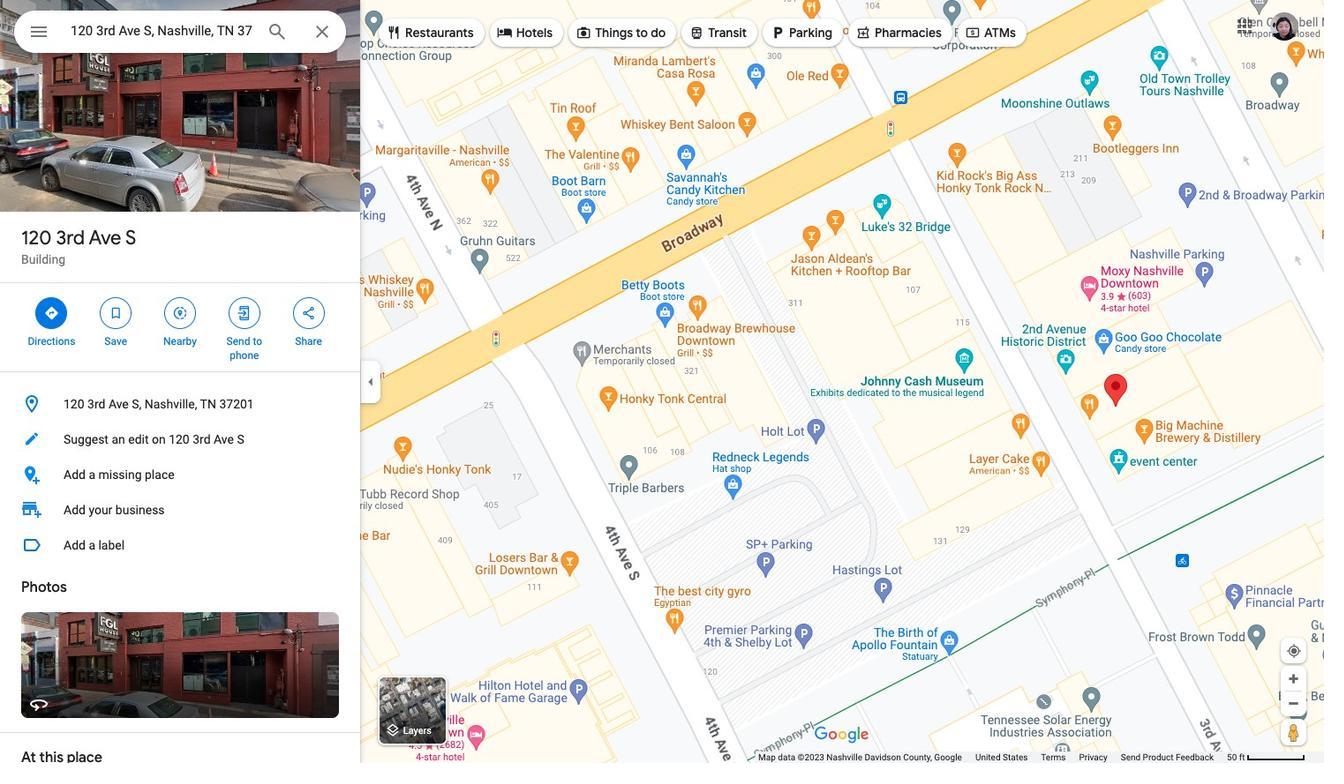 Task type: vqa. For each thing, say whether or not it's contained in the screenshot.
footer containing Map data ©2023 Nashville Davidson County, Google
yes



Task type: describe. For each thing, give the bounding box(es) containing it.
google
[[935, 753, 962, 763]]


[[172, 304, 188, 323]]

50 ft
[[1228, 753, 1246, 763]]

place
[[145, 468, 175, 482]]

phone
[[230, 350, 259, 362]]

a for missing
[[89, 468, 95, 482]]

google maps element
[[0, 0, 1325, 764]]

add a label button
[[0, 528, 360, 563]]

actions for 120 3rd ave s region
[[0, 283, 360, 372]]

business
[[116, 503, 165, 517]]

terms button
[[1041, 752, 1066, 764]]

ft
[[1240, 753, 1246, 763]]

s,
[[132, 397, 142, 412]]

hotels
[[516, 25, 553, 41]]

nashville
[[827, 753, 863, 763]]

states
[[1003, 753, 1028, 763]]

 restaurants
[[386, 23, 474, 42]]

3rd for s
[[56, 226, 85, 251]]


[[301, 304, 317, 323]]

add a label
[[64, 539, 125, 553]]

photos
[[21, 579, 67, 597]]

footer inside google maps 'element'
[[759, 752, 1228, 764]]


[[856, 23, 872, 42]]

s inside button
[[237, 433, 244, 447]]


[[497, 23, 513, 42]]

an
[[112, 433, 125, 447]]

send for send product feedback
[[1121, 753, 1141, 763]]

ave for s
[[89, 226, 121, 251]]

davidson
[[865, 753, 901, 763]]

 pharmacies
[[856, 23, 942, 42]]

pharmacies
[[875, 25, 942, 41]]

united states
[[976, 753, 1028, 763]]

nearby
[[163, 336, 197, 348]]

send to phone
[[227, 336, 262, 362]]

120 3rd ave s, nashville, tn 37201
[[64, 397, 254, 412]]

google account: michele murakami  
(michele.murakami@adept.ai) image
[[1271, 12, 1299, 40]]

label
[[98, 539, 125, 553]]

add for add your business
[[64, 503, 86, 517]]

add a missing place button
[[0, 457, 360, 493]]

transit
[[708, 25, 747, 41]]

to inside send to phone
[[253, 336, 262, 348]]

add your business link
[[0, 493, 360, 528]]

map
[[759, 753, 776, 763]]

show street view coverage image
[[1281, 720, 1307, 746]]

suggest an edit on 120 3rd ave s button
[[0, 422, 360, 457]]

privacy
[[1079, 753, 1108, 763]]

a for label
[[89, 539, 95, 553]]

send for send to phone
[[227, 336, 250, 348]]

data
[[778, 753, 796, 763]]

save
[[105, 336, 127, 348]]

nashville,
[[145, 397, 197, 412]]

parking
[[790, 25, 833, 41]]

suggest an edit on 120 3rd ave s
[[64, 433, 244, 447]]

3rd for s,
[[87, 397, 105, 412]]

37201
[[219, 397, 254, 412]]

50 ft button
[[1228, 753, 1306, 763]]

50
[[1228, 753, 1237, 763]]

county,
[[904, 753, 932, 763]]


[[108, 304, 124, 323]]

edit
[[128, 433, 149, 447]]

 things to do
[[576, 23, 666, 42]]

feedback
[[1176, 753, 1214, 763]]


[[770, 23, 786, 42]]

 button
[[14, 11, 64, 57]]



Task type: locate. For each thing, give the bounding box(es) containing it.
suggest
[[64, 433, 109, 447]]

0 horizontal spatial 120
[[21, 226, 52, 251]]

1 vertical spatial ave
[[109, 397, 129, 412]]

missing
[[98, 468, 142, 482]]

send inside button
[[1121, 753, 1141, 763]]

privacy button
[[1079, 752, 1108, 764]]

120 for s
[[21, 226, 52, 251]]

footer
[[759, 752, 1228, 764]]

a left label
[[89, 539, 95, 553]]

0 horizontal spatial s
[[125, 226, 136, 251]]

1 horizontal spatial to
[[636, 25, 648, 41]]

ave
[[89, 226, 121, 251], [109, 397, 129, 412], [214, 433, 234, 447]]

0 vertical spatial send
[[227, 336, 250, 348]]

zoom out image
[[1288, 698, 1301, 711]]

0 vertical spatial 120
[[21, 226, 52, 251]]

1 horizontal spatial 120
[[64, 397, 84, 412]]

3rd up suggest
[[87, 397, 105, 412]]

map data ©2023 nashville davidson county, google
[[759, 753, 962, 763]]

2 horizontal spatial 3rd
[[193, 433, 211, 447]]

2 vertical spatial 120
[[169, 433, 190, 447]]

120 up suggest
[[64, 397, 84, 412]]

 atms
[[965, 23, 1016, 42]]

1 vertical spatial send
[[1121, 753, 1141, 763]]

1 horizontal spatial send
[[1121, 753, 1141, 763]]

a inside button
[[89, 539, 95, 553]]

2 vertical spatial add
[[64, 539, 86, 553]]

product
[[1143, 753, 1174, 763]]

add inside button
[[64, 468, 86, 482]]

a
[[89, 468, 95, 482], [89, 539, 95, 553]]

add a missing place
[[64, 468, 175, 482]]

layers
[[403, 726, 432, 738]]

0 vertical spatial to
[[636, 25, 648, 41]]

2 add from the top
[[64, 503, 86, 517]]

2 vertical spatial 3rd
[[193, 433, 211, 447]]

1 vertical spatial s
[[237, 433, 244, 447]]

2 a from the top
[[89, 539, 95, 553]]

1 vertical spatial add
[[64, 503, 86, 517]]

ave left s,
[[109, 397, 129, 412]]

add left label
[[64, 539, 86, 553]]

zoom in image
[[1288, 673, 1301, 686]]

s inside 120 3rd ave s building
[[125, 226, 136, 251]]

building
[[21, 253, 65, 267]]

0 vertical spatial add
[[64, 468, 86, 482]]

to left the do
[[636, 25, 648, 41]]


[[386, 23, 402, 42]]

show your location image
[[1287, 644, 1303, 660]]

120
[[21, 226, 52, 251], [64, 397, 84, 412], [169, 433, 190, 447]]

add for add a label
[[64, 539, 86, 553]]

0 vertical spatial ave
[[89, 226, 121, 251]]

send product feedback button
[[1121, 752, 1214, 764]]

3 add from the top
[[64, 539, 86, 553]]

120 3rd ave s building
[[21, 226, 136, 267]]


[[28, 19, 49, 44]]

send up phone
[[227, 336, 250, 348]]

0 horizontal spatial send
[[227, 336, 250, 348]]

1 vertical spatial 3rd
[[87, 397, 105, 412]]

120 inside 120 3rd ave s building
[[21, 226, 52, 251]]

120 up building
[[21, 226, 52, 251]]

120 3rd ave s, nashville, tn 37201 button
[[0, 387, 360, 422]]

do
[[651, 25, 666, 41]]

footer containing map data ©2023 nashville davidson county, google
[[759, 752, 1228, 764]]


[[44, 304, 60, 323]]

none field inside the "120 3rd ave s, nashville, tn 37201" field
[[71, 20, 253, 42]]

 hotels
[[497, 23, 553, 42]]

0 vertical spatial 3rd
[[56, 226, 85, 251]]

things
[[595, 25, 633, 41]]

add down suggest
[[64, 468, 86, 482]]

120 3rd Ave S, Nashville, TN 37201 field
[[14, 11, 346, 53]]

share
[[295, 336, 322, 348]]

 transit
[[689, 23, 747, 42]]

1 vertical spatial to
[[253, 336, 262, 348]]

to
[[636, 25, 648, 41], [253, 336, 262, 348]]

2 vertical spatial ave
[[214, 433, 234, 447]]

1 horizontal spatial 3rd
[[87, 397, 105, 412]]

2 horizontal spatial 120
[[169, 433, 190, 447]]

0 horizontal spatial 3rd
[[56, 226, 85, 251]]


[[576, 23, 592, 42]]

a left missing at the bottom left of the page
[[89, 468, 95, 482]]

120 right on
[[169, 433, 190, 447]]

s
[[125, 226, 136, 251], [237, 433, 244, 447]]

collapse side panel image
[[361, 372, 381, 392]]

add for add a missing place
[[64, 468, 86, 482]]

3rd inside 120 3rd ave s building
[[56, 226, 85, 251]]

restaurants
[[405, 25, 474, 41]]

ave up the 
[[89, 226, 121, 251]]

send left product
[[1121, 753, 1141, 763]]

0 vertical spatial s
[[125, 226, 136, 251]]


[[236, 304, 252, 323]]

tn
[[200, 397, 216, 412]]

1 horizontal spatial s
[[237, 433, 244, 447]]

to inside  things to do
[[636, 25, 648, 41]]

ave inside 120 3rd ave s building
[[89, 226, 121, 251]]

0 vertical spatial a
[[89, 468, 95, 482]]

add inside button
[[64, 539, 86, 553]]

a inside button
[[89, 468, 95, 482]]

3rd
[[56, 226, 85, 251], [87, 397, 105, 412], [193, 433, 211, 447]]

 search field
[[14, 11, 346, 57]]

atms
[[985, 25, 1016, 41]]

add
[[64, 468, 86, 482], [64, 503, 86, 517], [64, 539, 86, 553]]

ave for s,
[[109, 397, 129, 412]]

send inside send to phone
[[227, 336, 250, 348]]


[[689, 23, 705, 42]]

ave down the 37201
[[214, 433, 234, 447]]

send product feedback
[[1121, 753, 1214, 763]]

directions
[[28, 336, 75, 348]]

on
[[152, 433, 166, 447]]

1 add from the top
[[64, 468, 86, 482]]

united states button
[[976, 752, 1028, 764]]

1 vertical spatial a
[[89, 539, 95, 553]]

add left your
[[64, 503, 86, 517]]

 parking
[[770, 23, 833, 42]]

united
[[976, 753, 1001, 763]]


[[965, 23, 981, 42]]

1 vertical spatial 120
[[64, 397, 84, 412]]

120 for s,
[[64, 397, 84, 412]]

120 3rd ave s main content
[[0, 0, 360, 764]]

add your business
[[64, 503, 165, 517]]

send
[[227, 336, 250, 348], [1121, 753, 1141, 763]]

terms
[[1041, 753, 1066, 763]]

3rd up building
[[56, 226, 85, 251]]

1 a from the top
[[89, 468, 95, 482]]

0 horizontal spatial to
[[253, 336, 262, 348]]

to up phone
[[253, 336, 262, 348]]

your
[[89, 503, 112, 517]]

None field
[[71, 20, 253, 42]]

©2023
[[798, 753, 825, 763]]

3rd down tn
[[193, 433, 211, 447]]



